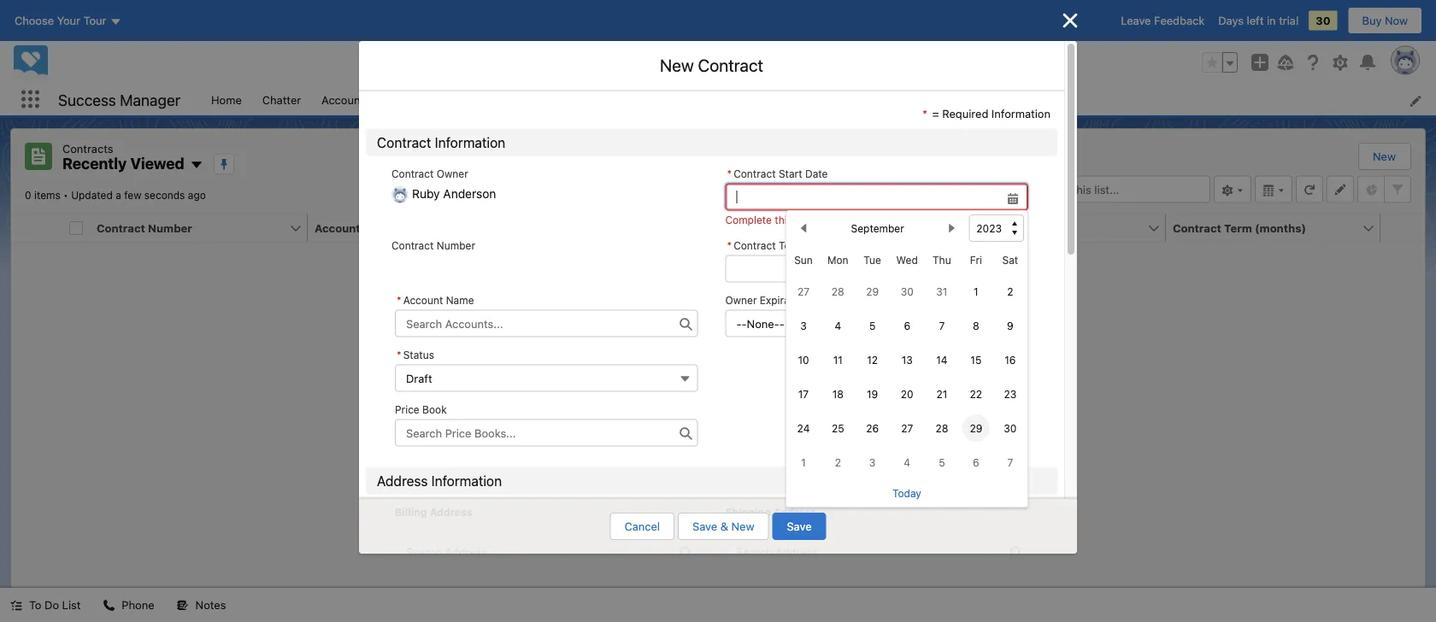 Task type: describe. For each thing, give the bounding box(es) containing it.
17 button
[[790, 381, 818, 408]]

contract end date
[[959, 221, 1060, 234]]

you
[[607, 386, 626, 399]]

status
[[403, 349, 434, 361]]

viewed
[[130, 154, 185, 173]]

23
[[1004, 388, 1017, 400]]

0 vertical spatial group
[[1202, 52, 1238, 73]]

* for * account name
[[397, 295, 402, 307]]

1 vertical spatial 4 button
[[894, 449, 921, 476]]

3 - from the left
[[780, 317, 785, 330]]

27 for rightmost the '27' button
[[902, 422, 914, 434]]

address information
[[377, 473, 502, 489]]

1 horizontal spatial owner
[[726, 295, 757, 307]]

contract information
[[377, 134, 506, 151]]

6 for rightmost 6 button
[[973, 457, 980, 469]]

complete
[[726, 214, 772, 226]]

11
[[834, 354, 843, 366]]

21
[[937, 388, 948, 400]]

0 vertical spatial 30 button
[[894, 278, 921, 305]]

this
[[775, 214, 793, 226]]

24
[[798, 422, 810, 434]]

0 vertical spatial information
[[992, 107, 1051, 120]]

contracts inside list item
[[502, 93, 553, 106]]

contract down complete
[[734, 240, 776, 252]]

fri
[[970, 254, 983, 266]]

accounts link
[[311, 84, 380, 115]]

phone button
[[93, 588, 165, 623]]

contract inside contract number button
[[97, 221, 145, 234]]

complete this field.
[[726, 214, 820, 226]]

1 horizontal spatial 30 button
[[997, 415, 1024, 442]]

14 button
[[929, 346, 956, 374]]

accounts list item
[[311, 84, 403, 115]]

calendar list item
[[586, 84, 675, 115]]

contract term (months) element
[[1166, 214, 1391, 242]]

leave feedback
[[1121, 14, 1205, 27]]

account name element
[[308, 214, 523, 242]]

16
[[1005, 354, 1016, 366]]

24 button
[[790, 415, 818, 442]]

contract term (months) button
[[1166, 214, 1362, 242]]

26 button
[[859, 415, 886, 442]]

home link
[[201, 84, 252, 115]]

16 button
[[997, 346, 1024, 374]]

calendar
[[596, 93, 642, 106]]

term inside button
[[1225, 221, 1253, 234]]

end
[[1010, 221, 1031, 234]]

1 for topmost '1' button
[[974, 286, 979, 298]]

do
[[45, 599, 59, 612]]

20 button
[[894, 381, 921, 408]]

buy
[[1363, 14, 1382, 27]]

contract end date button
[[952, 214, 1148, 242]]

1 vertical spatial 5 button
[[929, 449, 956, 476]]

recently viewed status
[[25, 189, 71, 201]]

contract number element
[[90, 214, 318, 242]]

7 for the leftmost 7 button
[[939, 320, 945, 332]]

sat
[[1003, 254, 1019, 266]]

0 vertical spatial 4 button
[[825, 312, 852, 340]]

* for * contract start date
[[727, 168, 732, 180]]

0 vertical spatial 30
[[1316, 14, 1331, 27]]

0 vertical spatial 2 button
[[997, 278, 1024, 305]]

0 items • updated a few seconds ago
[[25, 189, 206, 201]]

date for contract start date
[[826, 221, 852, 234]]

text default image for notes
[[177, 600, 189, 612]]

1 vertical spatial 3
[[870, 457, 876, 469]]

notes button
[[166, 588, 236, 623]]

trial
[[1280, 14, 1299, 27]]

1 - from the left
[[737, 317, 742, 330]]

recently.
[[785, 386, 829, 399]]

today
[[893, 487, 922, 499]]

item number image
[[11, 214, 62, 242]]

recently viewed
[[62, 154, 185, 173]]

contract down contract information on the left top
[[392, 168, 434, 180]]

owner expiration notice
[[726, 295, 843, 307]]

contract inside group
[[734, 168, 776, 180]]

new for new contract
[[660, 55, 694, 75]]

contract inside contract end date button
[[959, 221, 1007, 234]]

18
[[833, 388, 844, 400]]

&
[[721, 520, 729, 533]]

sun
[[795, 254, 813, 266]]

29 for the leftmost 29 'button'
[[866, 286, 879, 298]]

buy now button
[[1348, 7, 1423, 34]]

1 horizontal spatial 27 button
[[894, 415, 921, 442]]

27 for left the '27' button
[[798, 286, 810, 298]]

save & new
[[693, 520, 755, 533]]

0 horizontal spatial 28 button
[[825, 278, 852, 305]]

home
[[211, 93, 242, 106]]

name inside the 'account name' button
[[363, 221, 395, 234]]

0 horizontal spatial 29 button
[[859, 278, 886, 305]]

1 horizontal spatial name
[[446, 295, 474, 307]]

0 horizontal spatial term
[[779, 240, 803, 252]]

8
[[973, 320, 980, 332]]

haven't
[[630, 386, 668, 399]]

save & new button
[[678, 513, 769, 540]]

address for billing address
[[430, 507, 472, 519]]

1 vertical spatial (months)
[[806, 240, 850, 252]]

cancel button
[[610, 513, 675, 540]]

days
[[1219, 14, 1244, 27]]

you haven't viewed any contracts recently.
[[607, 386, 829, 399]]

book
[[423, 404, 447, 416]]

any
[[710, 386, 728, 399]]

field.
[[796, 214, 820, 226]]

contract owner
[[392, 168, 468, 180]]

save for save
[[787, 520, 812, 533]]

29 button inside cell
[[963, 415, 990, 442]]

1 vertical spatial contracts
[[62, 142, 113, 155]]

(months) inside button
[[1256, 221, 1307, 234]]

mon
[[828, 254, 849, 266]]

contracts link
[[492, 84, 564, 115]]

0
[[25, 189, 31, 201]]

contacts
[[413, 93, 460, 106]]

1 horizontal spatial 4
[[904, 457, 911, 469]]

31
[[937, 286, 948, 298]]

0 vertical spatial 4
[[835, 320, 842, 332]]

•
[[63, 189, 68, 201]]

inverse image
[[1060, 10, 1081, 31]]

30 for the topmost 30 'button'
[[901, 286, 914, 298]]

chatter link
[[252, 84, 311, 115]]

contract number inside button
[[97, 221, 192, 234]]

22
[[970, 388, 983, 400]]

to do list
[[29, 599, 81, 612]]

2 - from the left
[[742, 317, 747, 330]]

10
[[798, 354, 809, 366]]

search... button
[[521, 49, 863, 76]]

contract inside contract term (months) button
[[1173, 221, 1222, 234]]

5 for the left 5 "button"
[[870, 320, 876, 332]]

start inside group
[[779, 168, 803, 180]]

contacts link
[[403, 84, 470, 115]]

required
[[943, 107, 989, 120]]

1 vertical spatial 28 button
[[929, 415, 956, 442]]

0 vertical spatial 1 button
[[963, 278, 990, 305]]

notice
[[811, 295, 843, 307]]

calendar link
[[586, 84, 653, 115]]

contract up "analytics"
[[698, 55, 764, 75]]

list containing home
[[201, 84, 1437, 115]]

0 vertical spatial 3
[[801, 320, 807, 332]]

account name
[[315, 221, 395, 234]]

cell inside recently viewed|contracts|list view element
[[62, 214, 90, 242]]

0 vertical spatial 6 button
[[894, 312, 921, 340]]

action image
[[1381, 214, 1426, 242]]

recently viewed|contracts|list view element
[[10, 128, 1426, 588]]

text default image for to do list
[[10, 600, 22, 612]]

contracts list item
[[492, 84, 586, 115]]

contract up "* account name"
[[392, 240, 434, 252]]

to do list button
[[0, 588, 91, 623]]

save for save & new
[[693, 520, 718, 533]]

28 for 28 button to the bottom
[[936, 422, 949, 434]]

0 horizontal spatial 3 button
[[790, 312, 818, 340]]

11 button
[[825, 346, 852, 374]]

new for new
[[1374, 150, 1397, 163]]

shipping address
[[726, 507, 817, 519]]

* for * contract term (months)
[[727, 240, 732, 252]]

contacts list item
[[403, 84, 492, 115]]

phone
[[122, 599, 154, 612]]

25 button
[[825, 415, 852, 442]]

search...
[[554, 56, 600, 69]]

1 horizontal spatial account
[[403, 295, 443, 307]]

billing
[[395, 507, 427, 519]]

2 vertical spatial new
[[732, 520, 755, 533]]

thu
[[933, 254, 952, 266]]

left
[[1247, 14, 1264, 27]]

information for contract information
[[435, 134, 506, 151]]

in
[[1267, 14, 1276, 27]]



Task type: vqa. For each thing, say whether or not it's contained in the screenshot.


Task type: locate. For each thing, give the bounding box(es) containing it.
contracts inside status
[[731, 386, 782, 399]]

1 vertical spatial number
[[437, 240, 475, 252]]

Owner Expiration Notice button
[[726, 310, 1029, 337]]

2 horizontal spatial 30
[[1316, 14, 1331, 27]]

today button
[[892, 480, 923, 507]]

30 right trial
[[1316, 14, 1331, 27]]

28 button down mon
[[825, 278, 852, 305]]

1 vertical spatial 4
[[904, 457, 911, 469]]

4 button up today button
[[894, 449, 921, 476]]

3 button
[[790, 312, 818, 340], [859, 449, 886, 476]]

6 down 2023-09-29 cell
[[973, 457, 980, 469]]

save down shipping address
[[787, 520, 812, 533]]

2
[[1008, 286, 1014, 298], [835, 457, 841, 469]]

contract number down few
[[97, 221, 192, 234]]

price book
[[395, 404, 447, 416]]

20
[[901, 388, 914, 400]]

1 horizontal spatial 5
[[939, 457, 945, 469]]

text default image for phone
[[103, 600, 115, 612]]

1 horizontal spatial 7 button
[[997, 449, 1024, 476]]

list item containing *
[[675, 84, 790, 115]]

contract inside contract start date button
[[744, 221, 793, 234]]

status element
[[523, 214, 747, 242]]

contracts right any
[[731, 386, 782, 399]]

* left "analytics"
[[685, 93, 690, 106]]

5 button down 21
[[929, 449, 956, 476]]

29 inside cell
[[970, 422, 983, 434]]

term up the sun at the right top of page
[[779, 240, 803, 252]]

0 horizontal spatial address
[[377, 473, 428, 489]]

0 horizontal spatial new
[[660, 55, 694, 75]]

0 horizontal spatial 2 button
[[825, 449, 852, 476]]

0 horizontal spatial 7
[[939, 320, 945, 332]]

2023-09-29 cell
[[959, 411, 994, 446]]

1 horizontal spatial 1 button
[[963, 278, 990, 305]]

1 vertical spatial 1 button
[[790, 449, 818, 476]]

0 horizontal spatial name
[[363, 221, 395, 234]]

2 button down "25" 'button'
[[825, 449, 852, 476]]

3 button down 'expiration'
[[790, 312, 818, 340]]

date up field.
[[806, 168, 828, 180]]

address for shipping address
[[774, 507, 817, 519]]

--none--
[[737, 317, 785, 330]]

1 down the 24
[[801, 457, 806, 469]]

text default image left to
[[10, 600, 22, 612]]

10 button
[[790, 346, 818, 374]]

date for contract end date
[[1034, 221, 1060, 234]]

1 horizontal spatial 3 button
[[859, 449, 886, 476]]

0 vertical spatial contract number
[[97, 221, 192, 234]]

start right this
[[795, 221, 823, 234]]

31 button
[[929, 278, 956, 305]]

account inside button
[[315, 221, 361, 234]]

7 down 23 button
[[1008, 457, 1014, 469]]

1 vertical spatial 3 button
[[859, 449, 886, 476]]

14
[[937, 354, 948, 366]]

item number element
[[11, 214, 62, 242]]

2 button down sat
[[997, 278, 1024, 305]]

0 horizontal spatial 5
[[870, 320, 876, 332]]

save inside save & new button
[[693, 520, 718, 533]]

2 down the "25" on the bottom right
[[835, 457, 841, 469]]

None text field
[[726, 183, 1029, 211], [726, 255, 1029, 283], [726, 183, 1029, 211], [726, 255, 1029, 283]]

(months)
[[1256, 221, 1307, 234], [806, 240, 850, 252]]

contracts right contacts list item
[[502, 93, 553, 106]]

-
[[737, 317, 742, 330], [742, 317, 747, 330], [780, 317, 785, 330]]

28
[[832, 286, 845, 298], [936, 422, 949, 434]]

18 button
[[825, 381, 852, 408]]

new
[[660, 55, 694, 75], [1374, 150, 1397, 163], [732, 520, 755, 533]]

0 vertical spatial 2
[[1008, 286, 1014, 298]]

1 vertical spatial 6 button
[[963, 449, 990, 476]]

few
[[124, 189, 141, 201]]

address right shipping
[[774, 507, 817, 519]]

0 horizontal spatial 30 button
[[894, 278, 921, 305]]

updated
[[71, 189, 113, 201]]

4 down 'notice'
[[835, 320, 842, 332]]

* = required information
[[923, 107, 1051, 120]]

information down contacts list item
[[435, 134, 506, 151]]

number up "* account name"
[[437, 240, 475, 252]]

contract start date element
[[737, 214, 962, 242]]

29 down tue
[[866, 286, 879, 298]]

term down list view controls image
[[1225, 221, 1253, 234]]

text default image left 'notes'
[[177, 600, 189, 612]]

0 horizontal spatial 6
[[904, 320, 911, 332]]

1 vertical spatial information
[[435, 134, 506, 151]]

contract number up "* account name"
[[392, 240, 475, 252]]

None search field
[[1006, 176, 1211, 203]]

term
[[1225, 221, 1253, 234], [779, 240, 803, 252]]

30 down wed
[[901, 286, 914, 298]]

0 horizontal spatial contracts
[[62, 142, 113, 155]]

0 vertical spatial start
[[779, 168, 803, 180]]

(months) up mon
[[806, 240, 850, 252]]

29 button down 22 in the right bottom of the page
[[963, 415, 990, 442]]

text default image left phone
[[103, 600, 115, 612]]

0 horizontal spatial text default image
[[10, 600, 22, 612]]

* inside 'list item'
[[685, 93, 690, 106]]

9 button
[[997, 312, 1024, 340]]

1 vertical spatial 7
[[1008, 457, 1014, 469]]

september alert
[[851, 221, 905, 236]]

0 horizontal spatial account
[[315, 221, 361, 234]]

1 horizontal spatial save
[[787, 520, 812, 533]]

analytics
[[694, 93, 741, 106]]

0 vertical spatial 6
[[904, 320, 911, 332]]

1 vertical spatial term
[[779, 240, 803, 252]]

date right "end" at the top
[[1034, 221, 1060, 234]]

new down shipping
[[732, 520, 755, 533]]

group
[[1202, 52, 1238, 73], [726, 163, 1029, 508]]

list view controls image
[[1214, 176, 1252, 203]]

* up complete
[[727, 168, 732, 180]]

12
[[867, 354, 878, 366]]

tue
[[864, 254, 882, 266]]

0 vertical spatial 1
[[974, 286, 979, 298]]

27 left 'notice'
[[798, 286, 810, 298]]

19
[[867, 388, 878, 400]]

=
[[933, 107, 940, 120]]

1 vertical spatial 30
[[901, 286, 914, 298]]

3
[[801, 320, 807, 332], [870, 457, 876, 469]]

7 button left 8
[[929, 312, 956, 340]]

* left status
[[397, 349, 402, 361]]

start inside button
[[795, 221, 823, 234]]

cell
[[62, 214, 90, 242]]

1 horizontal spatial term
[[1225, 221, 1253, 234]]

3 down 'expiration'
[[801, 320, 807, 332]]

2 horizontal spatial new
[[1374, 150, 1397, 163]]

23 button
[[997, 381, 1024, 408]]

5 button
[[859, 312, 886, 340], [929, 449, 956, 476]]

1 horizontal spatial contracts
[[502, 93, 553, 106]]

2 vertical spatial information
[[431, 473, 502, 489]]

30 button down wed
[[894, 278, 921, 305]]

account
[[315, 221, 361, 234], [403, 295, 443, 307]]

1 button down 24 button
[[790, 449, 818, 476]]

29 button down tue
[[859, 278, 886, 305]]

5 for bottom 5 "button"
[[939, 457, 945, 469]]

* analytics
[[685, 93, 741, 106]]

1 horizontal spatial 2
[[1008, 286, 1014, 298]]

6
[[904, 320, 911, 332], [973, 457, 980, 469]]

1 vertical spatial 29
[[970, 422, 983, 434]]

Search Recently Viewed list view. search field
[[1006, 176, 1211, 203]]

a
[[116, 189, 121, 201]]

5 up "12"
[[870, 320, 876, 332]]

1 down fri on the top of page
[[974, 286, 979, 298]]

0 vertical spatial owner
[[437, 168, 468, 180]]

contracts up updated
[[62, 142, 113, 155]]

display as table image
[[1255, 176, 1293, 203]]

3 button down 26 button
[[859, 449, 886, 476]]

text default image inside phone button
[[103, 600, 115, 612]]

1 horizontal spatial 29
[[970, 422, 983, 434]]

new inside recently viewed|contracts|list view element
[[1374, 150, 1397, 163]]

30
[[1316, 14, 1331, 27], [901, 286, 914, 298], [1004, 422, 1017, 434]]

0 vertical spatial 29
[[866, 286, 879, 298]]

1 vertical spatial 5
[[939, 457, 945, 469]]

15 button
[[963, 346, 990, 374]]

success
[[58, 90, 116, 109]]

0 vertical spatial term
[[1225, 221, 1253, 234]]

contracts
[[502, 93, 553, 106], [62, 142, 113, 155], [731, 386, 782, 399]]

contract number button
[[90, 214, 289, 242]]

contract up fri on the top of page
[[959, 221, 1007, 234]]

you haven't viewed any contracts recently. status
[[607, 384, 829, 418]]

27 button down 20 button
[[894, 415, 921, 442]]

* account name
[[397, 295, 474, 307]]

7 button
[[929, 312, 956, 340], [997, 449, 1024, 476]]

28 left 2023-09-29 cell
[[936, 422, 949, 434]]

30 button right 2023-09-29 cell
[[997, 415, 1024, 442]]

contract end date element
[[952, 214, 1177, 242]]

date up mon
[[826, 221, 852, 234]]

0 horizontal spatial 27 button
[[790, 278, 818, 305]]

information for address information
[[431, 473, 502, 489]]

2 vertical spatial contracts
[[731, 386, 782, 399]]

4 button
[[825, 312, 852, 340], [894, 449, 921, 476]]

1 horizontal spatial (months)
[[1256, 221, 1307, 234]]

0 vertical spatial (months)
[[1256, 221, 1307, 234]]

list item
[[675, 84, 790, 115]]

number inside button
[[148, 221, 192, 234]]

0 vertical spatial account
[[315, 221, 361, 234]]

30 for rightmost 30 'button'
[[1004, 422, 1017, 434]]

27 down 20 button
[[902, 422, 914, 434]]

1 horizontal spatial number
[[437, 240, 475, 252]]

1 vertical spatial 2
[[835, 457, 841, 469]]

4
[[835, 320, 842, 332], [904, 457, 911, 469]]

2 down sat
[[1008, 286, 1014, 298]]

3 text default image from the left
[[177, 600, 189, 612]]

information right "required"
[[992, 107, 1051, 120]]

1 horizontal spatial 3
[[870, 457, 876, 469]]

address up billing
[[377, 473, 428, 489]]

feedback
[[1155, 14, 1205, 27]]

save button
[[773, 513, 827, 540]]

0 horizontal spatial 2
[[835, 457, 841, 469]]

date inside contract end date button
[[1034, 221, 1060, 234]]

list
[[201, 84, 1437, 115]]

0 vertical spatial 3 button
[[790, 312, 818, 340]]

price
[[395, 404, 420, 416]]

0 vertical spatial contracts
[[502, 93, 553, 106]]

text default image inside to do list button
[[10, 600, 22, 612]]

* for * status
[[397, 349, 402, 361]]

30 right 2023-09-29 cell
[[1004, 422, 1017, 434]]

0 horizontal spatial owner
[[437, 168, 468, 180]]

notes
[[196, 599, 226, 612]]

new up * analytics
[[660, 55, 694, 75]]

1 vertical spatial group
[[726, 163, 1029, 508]]

2 horizontal spatial contracts
[[731, 386, 782, 399]]

* down complete
[[727, 240, 732, 252]]

1 vertical spatial new
[[1374, 150, 1397, 163]]

0 vertical spatial 5 button
[[859, 312, 886, 340]]

1 vertical spatial contract number
[[392, 240, 475, 252]]

date inside contract start date button
[[826, 221, 852, 234]]

7 for the right 7 button
[[1008, 457, 1014, 469]]

leave
[[1121, 14, 1152, 27]]

6 button up 13
[[894, 312, 921, 340]]

leave feedback link
[[1121, 14, 1205, 27]]

21 button
[[929, 381, 956, 408]]

7 left 8
[[939, 320, 945, 332]]

5 button up "12"
[[859, 312, 886, 340]]

0 horizontal spatial (months)
[[806, 240, 850, 252]]

text default image inside notes button
[[177, 600, 189, 612]]

6 for topmost 6 button
[[904, 320, 911, 332]]

3 down 26
[[870, 457, 876, 469]]

28 for the left 28 button
[[832, 286, 845, 298]]

28 down mon
[[832, 286, 845, 298]]

number
[[148, 221, 192, 234], [437, 240, 475, 252]]

seconds
[[144, 189, 185, 201]]

6 button down 2023-09-29 cell
[[963, 449, 990, 476]]

1 horizontal spatial 29 button
[[963, 415, 990, 442]]

contract up contract owner
[[377, 134, 431, 151]]

information up billing address on the left
[[431, 473, 502, 489]]

0 vertical spatial new
[[660, 55, 694, 75]]

contract down a
[[97, 221, 145, 234]]

1 vertical spatial 27
[[902, 422, 914, 434]]

1 vertical spatial 2 button
[[825, 449, 852, 476]]

19 button
[[859, 381, 886, 408]]

28 button left 2023-09-29 cell
[[929, 415, 956, 442]]

chatter
[[262, 93, 301, 106]]

days left in trial
[[1219, 14, 1299, 27]]

0 horizontal spatial number
[[148, 221, 192, 234]]

new up 'action' image
[[1374, 150, 1397, 163]]

september grid
[[787, 245, 1028, 480]]

5 down 21
[[939, 457, 945, 469]]

1 horizontal spatial 6 button
[[963, 449, 990, 476]]

account name button
[[308, 214, 504, 242]]

1 for '1' button to the left
[[801, 457, 806, 469]]

contract down list view controls image
[[1173, 221, 1222, 234]]

1 text default image from the left
[[10, 600, 22, 612]]

1 vertical spatial 29 button
[[963, 415, 990, 442]]

12 button
[[859, 346, 886, 374]]

7 button down 23 button
[[997, 449, 1024, 476]]

13 button
[[894, 346, 921, 374]]

manager
[[120, 90, 180, 109]]

1 horizontal spatial 6
[[973, 457, 980, 469]]

1 horizontal spatial 7
[[1008, 457, 1014, 469]]

group containing *
[[726, 163, 1029, 508]]

new contract
[[660, 55, 764, 75]]

* up * status
[[397, 295, 402, 307]]

26
[[866, 422, 879, 434]]

2 text default image from the left
[[103, 600, 115, 612]]

owner up --none--
[[726, 295, 757, 307]]

address down address information
[[430, 507, 472, 519]]

1 vertical spatial 28
[[936, 422, 949, 434]]

name down contract owner
[[363, 221, 395, 234]]

name down account name "element"
[[446, 295, 474, 307]]

0 horizontal spatial save
[[693, 520, 718, 533]]

13
[[902, 354, 913, 366]]

owner down contract information on the left top
[[437, 168, 468, 180]]

6 up 13
[[904, 320, 911, 332]]

action element
[[1381, 214, 1426, 242]]

0 vertical spatial number
[[148, 221, 192, 234]]

wed
[[897, 254, 918, 266]]

0 vertical spatial name
[[363, 221, 395, 234]]

0 vertical spatial 27
[[798, 286, 810, 298]]

* for * analytics
[[685, 93, 690, 106]]

1 horizontal spatial address
[[430, 507, 472, 519]]

items
[[34, 189, 61, 201]]

0 horizontal spatial 1
[[801, 457, 806, 469]]

address
[[377, 473, 428, 489], [430, 507, 472, 519], [774, 507, 817, 519]]

0 horizontal spatial 4 button
[[825, 312, 852, 340]]

* left = at the top right of page
[[923, 107, 928, 120]]

0 horizontal spatial 1 button
[[790, 449, 818, 476]]

2 horizontal spatial text default image
[[177, 600, 189, 612]]

* contract term (months)
[[727, 240, 850, 252]]

2 save from the left
[[787, 520, 812, 533]]

save inside save "button"
[[787, 520, 812, 533]]

success manager
[[58, 90, 180, 109]]

29 for 29 'button' in the cell
[[970, 422, 983, 434]]

1 horizontal spatial 30
[[1004, 422, 1017, 434]]

contract up complete
[[734, 168, 776, 180]]

1 vertical spatial 7 button
[[997, 449, 1024, 476]]

contract up * contract term (months)
[[744, 221, 793, 234]]

4 up today button
[[904, 457, 911, 469]]

0 horizontal spatial 5 button
[[859, 312, 886, 340]]

recently
[[62, 154, 127, 173]]

0 vertical spatial 7
[[939, 320, 945, 332]]

(months) down display as table image at the top of the page
[[1256, 221, 1307, 234]]

27 button down the sun at the right top of page
[[790, 278, 818, 305]]

start up this
[[779, 168, 803, 180]]

0 horizontal spatial contract number
[[97, 221, 192, 234]]

0 vertical spatial 28
[[832, 286, 845, 298]]

29 down 22 in the right bottom of the page
[[970, 422, 983, 434]]

number down seconds on the left top of page
[[148, 221, 192, 234]]

* for * = required information
[[923, 107, 928, 120]]

save left &
[[693, 520, 718, 533]]

contract term (months)
[[1173, 221, 1307, 234]]

0 horizontal spatial 7 button
[[929, 312, 956, 340]]

text default image
[[10, 600, 22, 612], [103, 600, 115, 612], [177, 600, 189, 612]]

1 save from the left
[[693, 520, 718, 533]]

cancel
[[625, 520, 660, 533]]

1 button down fri on the top of page
[[963, 278, 990, 305]]

4 button down 'notice'
[[825, 312, 852, 340]]



